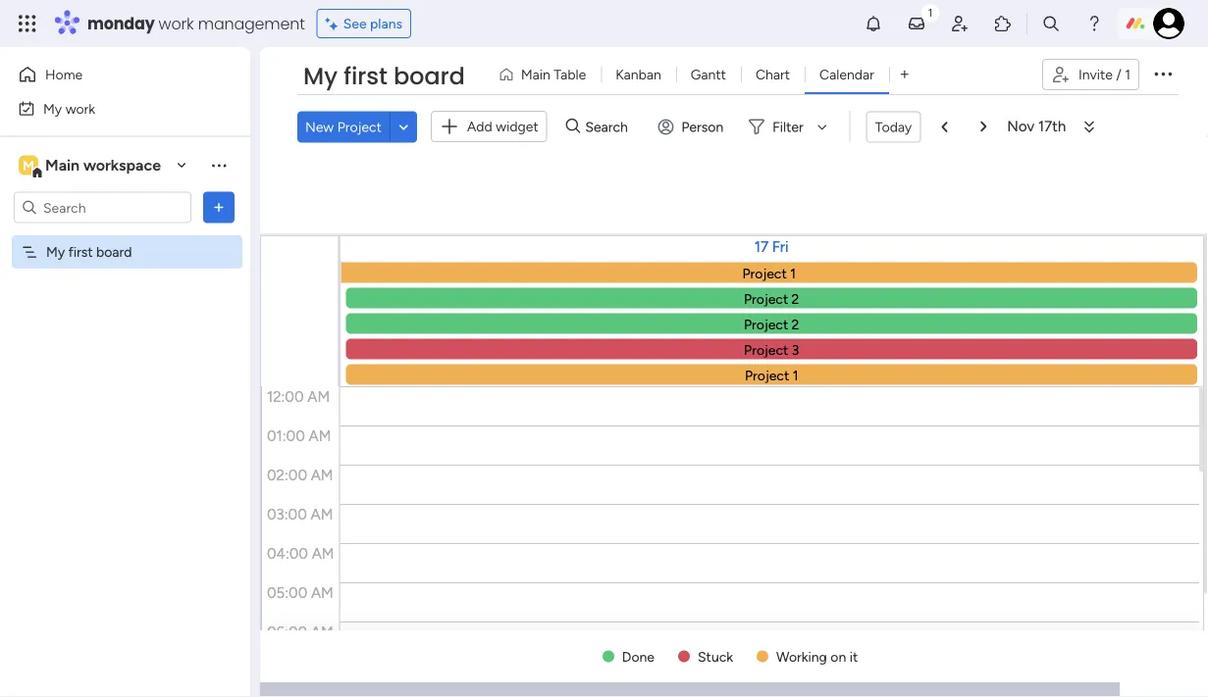 Task type: describe. For each thing, give the bounding box(es) containing it.
plans
[[370, 15, 403, 32]]

my inside button
[[43, 100, 62, 117]]

chart
[[756, 66, 790, 83]]

01:00
[[267, 427, 305, 445]]

it
[[850, 649, 858, 665]]

fri
[[772, 238, 789, 256]]

apps image
[[993, 14, 1013, 33]]

am for 03:00 am
[[311, 505, 333, 523]]

list arrow image
[[981, 121, 987, 133]]

kanban button
[[601, 59, 676, 90]]

workspace options image
[[209, 155, 229, 175]]

calendar button
[[805, 59, 889, 90]]

work for monday
[[159, 12, 194, 34]]

table
[[554, 66, 586, 83]]

main workspace
[[45, 156, 161, 175]]

kanban
[[616, 66, 661, 83]]

my first board inside field
[[303, 60, 465, 93]]

select product image
[[18, 14, 37, 33]]

workspace selection element
[[19, 154, 164, 179]]

02:00
[[267, 466, 307, 484]]

new project button
[[297, 111, 390, 143]]

see
[[343, 15, 367, 32]]

invite
[[1079, 66, 1113, 83]]

angle down image
[[399, 119, 408, 134]]

01:00 am
[[267, 427, 331, 445]]

list arrow image
[[941, 121, 947, 133]]

see plans button
[[317, 9, 411, 38]]

main table button
[[491, 59, 601, 90]]

stuck
[[698, 649, 733, 665]]

today button
[[866, 111, 921, 143]]

project
[[337, 119, 382, 135]]

board inside list box
[[96, 244, 132, 261]]

today
[[875, 119, 912, 135]]

filter
[[773, 119, 803, 135]]

new project
[[305, 119, 382, 135]]

filter button
[[741, 111, 834, 143]]

main table
[[521, 66, 586, 83]]

help image
[[1084, 14, 1104, 33]]

05:00 am
[[267, 584, 333, 602]]

am for 02:00 am
[[311, 466, 333, 484]]

17 fri link
[[754, 238, 789, 256]]

john smith image
[[1153, 8, 1185, 39]]

17
[[754, 238, 769, 256]]

My first board field
[[298, 60, 470, 93]]

my work button
[[12, 93, 211, 124]]

invite / 1 button
[[1042, 59, 1139, 90]]

invite members image
[[950, 14, 970, 33]]

add widget button
[[431, 111, 547, 142]]

am for 05:00 am
[[311, 584, 333, 602]]

gantt
[[691, 66, 726, 83]]

my inside list box
[[46, 244, 65, 261]]

options image
[[209, 198, 229, 217]]

add
[[467, 118, 492, 135]]

am for 04:00 am
[[312, 545, 334, 562]]

am for 12:00 am
[[307, 388, 330, 405]]

1 image
[[922, 1, 939, 23]]

working on it
[[776, 649, 858, 665]]



Task type: vqa. For each thing, say whether or not it's contained in the screenshot.
the left 'Due'
no



Task type: locate. For each thing, give the bounding box(es) containing it.
main right workspace image
[[45, 156, 80, 175]]

17th
[[1038, 118, 1066, 135]]

my first board down plans
[[303, 60, 465, 93]]

1 vertical spatial my
[[43, 100, 62, 117]]

workspace
[[83, 156, 161, 175]]

v2 search image
[[566, 116, 580, 138]]

search everything image
[[1041, 14, 1061, 33]]

calendar
[[819, 66, 874, 83]]

nov 17th
[[1007, 118, 1066, 135]]

board
[[394, 60, 465, 93], [96, 244, 132, 261]]

0 vertical spatial first
[[344, 60, 388, 93]]

home
[[45, 66, 83, 83]]

monday work management
[[87, 12, 305, 34]]

main inside workspace selection element
[[45, 156, 80, 175]]

board up angle down icon
[[394, 60, 465, 93]]

home button
[[12, 59, 211, 90]]

my first board list box
[[0, 232, 250, 534]]

main for main workspace
[[45, 156, 80, 175]]

2 vertical spatial my
[[46, 244, 65, 261]]

03:00 am
[[267, 505, 333, 523]]

first
[[344, 60, 388, 93], [68, 244, 93, 261]]

0 vertical spatial my first board
[[303, 60, 465, 93]]

04:00
[[267, 545, 308, 562]]

Search field
[[580, 113, 639, 141]]

work for my
[[65, 100, 95, 117]]

am right 12:00 at the bottom left of the page
[[307, 388, 330, 405]]

1 vertical spatial main
[[45, 156, 80, 175]]

04:00 am
[[267, 545, 334, 562]]

first up the project
[[344, 60, 388, 93]]

1 horizontal spatial board
[[394, 60, 465, 93]]

person button
[[650, 111, 735, 143]]

05:00
[[267, 584, 307, 602]]

12:00
[[267, 388, 304, 405]]

m
[[23, 157, 34, 174]]

am right 04:00
[[312, 545, 334, 562]]

monday
[[87, 12, 155, 34]]

my down search in workspace field
[[46, 244, 65, 261]]

inbox image
[[907, 14, 926, 33]]

1 vertical spatial board
[[96, 244, 132, 261]]

add widget
[[467, 118, 538, 135]]

0 vertical spatial main
[[521, 66, 550, 83]]

work right monday
[[159, 12, 194, 34]]

am right 03:00
[[311, 505, 333, 523]]

main
[[521, 66, 550, 83], [45, 156, 80, 175]]

my first board inside list box
[[46, 244, 132, 261]]

0 vertical spatial work
[[159, 12, 194, 34]]

02:00 am
[[267, 466, 333, 484]]

first down search in workspace field
[[68, 244, 93, 261]]

1 horizontal spatial first
[[344, 60, 388, 93]]

add view image
[[901, 67, 909, 82]]

0 vertical spatial board
[[394, 60, 465, 93]]

workspace image
[[19, 155, 38, 176]]

my work
[[43, 100, 95, 117]]

1 vertical spatial work
[[65, 100, 95, 117]]

03:00
[[267, 505, 307, 523]]

1 vertical spatial first
[[68, 244, 93, 261]]

06:00 am
[[267, 623, 333, 641]]

main for main table
[[521, 66, 550, 83]]

option
[[0, 235, 250, 238]]

done
[[622, 649, 655, 665]]

arrow down image
[[810, 115, 834, 139]]

0 horizontal spatial first
[[68, 244, 93, 261]]

am
[[307, 388, 330, 405], [309, 427, 331, 445], [311, 466, 333, 484], [311, 505, 333, 523], [312, 545, 334, 562], [311, 584, 333, 602], [311, 623, 333, 641]]

my
[[303, 60, 338, 93], [43, 100, 62, 117], [46, 244, 65, 261]]

my inside field
[[303, 60, 338, 93]]

am right 01:00
[[309, 427, 331, 445]]

options image
[[1151, 62, 1175, 85]]

more actions image
[[1080, 117, 1099, 137]]

1 horizontal spatial work
[[159, 12, 194, 34]]

/
[[1116, 66, 1122, 83]]

first inside field
[[344, 60, 388, 93]]

main inside main table button
[[521, 66, 550, 83]]

main left table
[[521, 66, 550, 83]]

my first board
[[303, 60, 465, 93], [46, 244, 132, 261]]

work inside button
[[65, 100, 95, 117]]

management
[[198, 12, 305, 34]]

my up the new
[[303, 60, 338, 93]]

am right the 02:00
[[311, 466, 333, 484]]

Search in workspace field
[[41, 196, 164, 219]]

1 vertical spatial my first board
[[46, 244, 132, 261]]

my first board down search in workspace field
[[46, 244, 132, 261]]

gantt button
[[676, 59, 741, 90]]

06:00
[[267, 623, 307, 641]]

1 horizontal spatial main
[[521, 66, 550, 83]]

new
[[305, 119, 334, 135]]

am for 01:00 am
[[309, 427, 331, 445]]

1 horizontal spatial my first board
[[303, 60, 465, 93]]

am right 06:00
[[311, 623, 333, 641]]

notifications image
[[864, 14, 883, 33]]

work
[[159, 12, 194, 34], [65, 100, 95, 117]]

0 horizontal spatial board
[[96, 244, 132, 261]]

0 horizontal spatial work
[[65, 100, 95, 117]]

on
[[831, 649, 846, 665]]

chart button
[[741, 59, 805, 90]]

working
[[776, 649, 827, 665]]

person
[[681, 119, 723, 135]]

my down home
[[43, 100, 62, 117]]

1
[[1125, 66, 1131, 83]]

nov
[[1007, 118, 1035, 135]]

widget
[[496, 118, 538, 135]]

17 fri
[[754, 238, 789, 256]]

am right 05:00
[[311, 584, 333, 602]]

see plans
[[343, 15, 403, 32]]

board inside field
[[394, 60, 465, 93]]

am for 06:00 am
[[311, 623, 333, 641]]

0 vertical spatial my
[[303, 60, 338, 93]]

work down home
[[65, 100, 95, 117]]

board down search in workspace field
[[96, 244, 132, 261]]

first inside list box
[[68, 244, 93, 261]]

12:00 am
[[267, 388, 330, 405]]

0 horizontal spatial main
[[45, 156, 80, 175]]

invite / 1
[[1079, 66, 1131, 83]]

0 horizontal spatial my first board
[[46, 244, 132, 261]]



